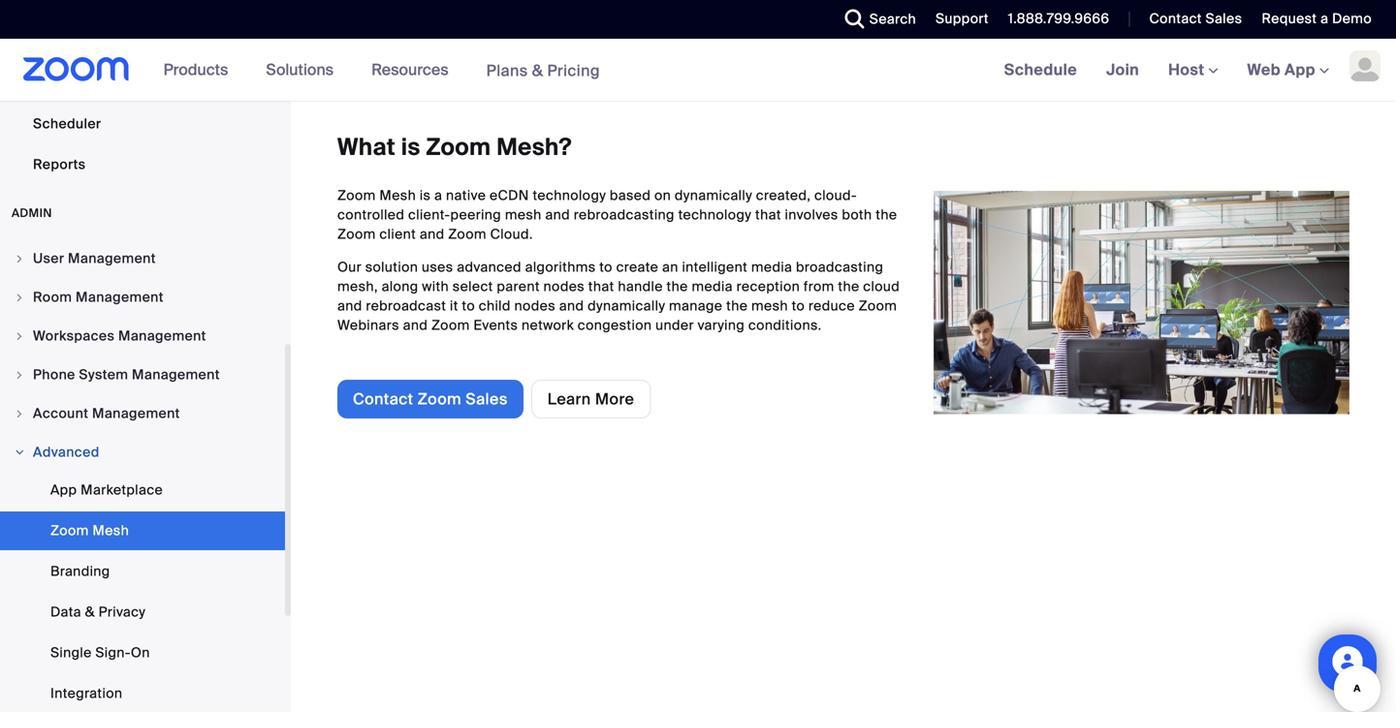 Task type: describe. For each thing, give the bounding box(es) containing it.
congestion
[[578, 317, 652, 335]]

settings link
[[0, 64, 285, 103]]

2 horizontal spatial to
[[792, 297, 805, 315]]

admin
[[12, 206, 52, 221]]

cloud.
[[490, 225, 533, 243]]

intelligent
[[682, 258, 748, 276]]

client-
[[408, 206, 450, 224]]

banner containing products
[[0, 39, 1396, 102]]

0 horizontal spatial technology
[[533, 187, 606, 205]]

involves
[[785, 206, 838, 224]]

workspaces
[[33, 327, 115, 345]]

zoom inside advanced "menu"
[[50, 522, 89, 540]]

conditions.
[[748, 317, 822, 335]]

from
[[804, 278, 835, 296]]

schedule link
[[990, 39, 1092, 101]]

controlled
[[337, 206, 405, 224]]

1 vertical spatial nodes
[[514, 297, 556, 315]]

web
[[1248, 60, 1281, 80]]

our solution uses advanced algorithms to create an intelligent media broadcasting mesh, along with select parent nodes that handle the media reception from the cloud and rebroadcast it to child nodes and dynamically manage the mesh to reduce zoom webinars and zoom events network congestion under varying conditions.
[[337, 258, 900, 335]]

mesh?
[[497, 132, 572, 162]]

account management
[[33, 405, 180, 423]]

phone
[[33, 366, 75, 384]]

native
[[446, 187, 486, 205]]

sign-
[[95, 644, 131, 662]]

single sign-on
[[50, 644, 150, 662]]

marketplace
[[81, 481, 163, 499]]

pricing
[[547, 60, 600, 81]]

app inside advanced "menu"
[[50, 481, 77, 499]]

under
[[656, 317, 694, 335]]

management for workspaces management
[[118, 327, 206, 345]]

products
[[164, 60, 228, 80]]

contact zoom sales link
[[337, 380, 523, 419]]

what
[[337, 132, 396, 162]]

account management menu item
[[0, 396, 285, 432]]

our
[[337, 258, 362, 276]]

integration link
[[0, 675, 285, 713]]

what is zoom mesh?
[[337, 132, 572, 162]]

workspaces management menu item
[[0, 318, 285, 355]]

products button
[[164, 39, 237, 101]]

contact for contact zoom sales
[[353, 389, 414, 410]]

support
[[936, 10, 989, 28]]

single
[[50, 644, 92, 662]]

right image inside advanced menu item
[[14, 447, 25, 459]]

contact for contact sales
[[1150, 10, 1202, 28]]

dynamically inside our solution uses advanced algorithms to create an intelligent media broadcasting mesh, along with select parent nodes that handle the media reception from the cloud and rebroadcast it to child nodes and dynamically manage the mesh to reduce zoom webinars and zoom events network congestion under varying conditions.
[[588, 297, 665, 315]]

1.888.799.9666 button up schedule
[[994, 0, 1115, 39]]

app marketplace
[[50, 481, 163, 499]]

an
[[662, 258, 679, 276]]

web app button
[[1248, 60, 1329, 80]]

contact zoom sales
[[353, 389, 508, 410]]

scheduler
[[33, 115, 101, 133]]

uses
[[422, 258, 453, 276]]

based
[[610, 187, 651, 205]]

search
[[870, 10, 916, 28]]

phone system management
[[33, 366, 220, 384]]

zoom mesh
[[50, 522, 129, 540]]

along
[[382, 278, 418, 296]]

management for user management
[[68, 250, 156, 268]]

create
[[616, 258, 659, 276]]

zoom mesh link
[[0, 512, 285, 551]]

zoom logo image
[[23, 57, 130, 81]]

app marketplace link
[[0, 471, 285, 510]]

select
[[453, 278, 493, 296]]

events
[[474, 317, 518, 335]]

mesh for zoom mesh
[[93, 522, 129, 540]]

account
[[33, 405, 89, 423]]

request a demo
[[1262, 10, 1372, 28]]

right image for room
[[14, 292, 25, 304]]

client
[[380, 225, 416, 243]]

dynamically inside zoom mesh is a native ecdn technology based on dynamically created, cloud- controlled client-peering mesh and rebroadcasting technology that involves both the zoom client and zoom cloud.
[[675, 187, 753, 205]]

& for data
[[85, 604, 95, 622]]

1.888.799.9666
[[1008, 10, 1110, 28]]

on
[[655, 187, 671, 205]]

parent
[[497, 278, 540, 296]]

data & privacy
[[50, 604, 146, 622]]

mesh for zoom mesh is a native ecdn technology based on dynamically created, cloud- controlled client-peering mesh and rebroadcasting technology that involves both the zoom client and zoom cloud.
[[380, 187, 416, 205]]

webinars
[[337, 317, 399, 335]]

advanced menu
[[0, 471, 285, 713]]

phone system management menu item
[[0, 357, 285, 394]]

data
[[50, 604, 81, 622]]

user management
[[33, 250, 156, 268]]

and down client- at the top left
[[420, 225, 445, 243]]

room management
[[33, 288, 164, 306]]

right image for phone
[[14, 369, 25, 381]]

0 vertical spatial nodes
[[544, 278, 585, 296]]

schedule
[[1004, 60, 1077, 80]]

branding link
[[0, 553, 285, 592]]

right image for user management
[[14, 253, 25, 265]]

branding
[[50, 563, 110, 581]]

user management menu item
[[0, 240, 285, 277]]

solutions
[[266, 60, 334, 80]]

management for room management
[[76, 288, 164, 306]]

learn more
[[548, 389, 635, 410]]

and down mesh,
[[337, 297, 362, 315]]

mesh inside our solution uses advanced algorithms to create an intelligent media broadcasting mesh, along with select parent nodes that handle the media reception from the cloud and rebroadcast it to child nodes and dynamically manage the mesh to reduce zoom webinars and zoom events network congestion under varying conditions.
[[752, 297, 788, 315]]

on
[[131, 644, 150, 662]]

mesh inside zoom mesh is a native ecdn technology based on dynamically created, cloud- controlled client-peering mesh and rebroadcasting technology that involves both the zoom client and zoom cloud.
[[505, 206, 542, 224]]



Task type: locate. For each thing, give the bounding box(es) containing it.
mesh down app marketplace
[[93, 522, 129, 540]]

sales down events
[[466, 389, 508, 410]]

that inside zoom mesh is a native ecdn technology based on dynamically created, cloud- controlled client-peering mesh and rebroadcasting technology that involves both the zoom client and zoom cloud.
[[755, 206, 781, 224]]

right image inside user management menu item
[[14, 253, 25, 265]]

learn more link
[[531, 380, 651, 419]]

to up conditions.
[[792, 297, 805, 315]]

1 vertical spatial sales
[[466, 389, 508, 410]]

1 vertical spatial technology
[[678, 206, 752, 224]]

learn
[[548, 389, 591, 410]]

is right what
[[401, 132, 420, 162]]

right image for workspaces management
[[14, 331, 25, 342]]

plans
[[486, 60, 528, 81]]

& for plans
[[532, 60, 543, 81]]

0 horizontal spatial that
[[588, 278, 614, 296]]

management inside 'phone system management' menu item
[[132, 366, 220, 384]]

right image inside the "workspaces management" 'menu item'
[[14, 331, 25, 342]]

privacy
[[99, 604, 146, 622]]

1 horizontal spatial mesh
[[752, 297, 788, 315]]

is
[[401, 132, 420, 162], [420, 187, 431, 205]]

rebroadcast
[[366, 297, 446, 315]]

1 horizontal spatial a
[[1321, 10, 1329, 28]]

1 vertical spatial contact
[[353, 389, 414, 410]]

and down rebroadcast
[[403, 317, 428, 335]]

a inside zoom mesh is a native ecdn technology based on dynamically created, cloud- controlled client-peering mesh and rebroadcasting technology that involves both the zoom client and zoom cloud.
[[434, 187, 442, 205]]

2 vertical spatial right image
[[14, 447, 25, 459]]

that left handle
[[588, 278, 614, 296]]

1 vertical spatial mesh
[[752, 297, 788, 315]]

right image
[[14, 292, 25, 304], [14, 369, 25, 381], [14, 447, 25, 459]]

room
[[33, 288, 72, 306]]

to right it
[[462, 297, 475, 315]]

handle
[[618, 278, 663, 296]]

0 vertical spatial a
[[1321, 10, 1329, 28]]

the right both
[[876, 206, 897, 224]]

to
[[600, 258, 613, 276], [462, 297, 475, 315], [792, 297, 805, 315]]

advanced menu item
[[0, 434, 285, 471]]

broadcasting
[[796, 258, 884, 276]]

to left create on the top left
[[600, 258, 613, 276]]

contact up host in the top of the page
[[1150, 10, 1202, 28]]

manage
[[669, 297, 723, 315]]

single sign-on link
[[0, 634, 285, 673]]

that
[[755, 206, 781, 224], [588, 278, 614, 296]]

management down room management menu item
[[118, 327, 206, 345]]

peering
[[450, 206, 501, 224]]

1 horizontal spatial &
[[532, 60, 543, 81]]

right image inside room management menu item
[[14, 292, 25, 304]]

1 vertical spatial that
[[588, 278, 614, 296]]

right image left "account"
[[14, 408, 25, 420]]

management down the "workspaces management" 'menu item'
[[132, 366, 220, 384]]

technology up intelligent
[[678, 206, 752, 224]]

mesh up the cloud.
[[505, 206, 542, 224]]

1 horizontal spatial mesh
[[380, 187, 416, 205]]

with
[[422, 278, 449, 296]]

web app
[[1248, 60, 1316, 80]]

and up algorithms
[[545, 206, 570, 224]]

request
[[1262, 10, 1317, 28]]

right image inside account management "menu item"
[[14, 408, 25, 420]]

the down an
[[667, 278, 688, 296]]

search button
[[831, 0, 921, 39]]

1 vertical spatial a
[[434, 187, 442, 205]]

support link
[[921, 0, 994, 39], [936, 10, 989, 28]]

1 horizontal spatial media
[[751, 258, 793, 276]]

technology
[[533, 187, 606, 205], [678, 206, 752, 224]]

nodes
[[544, 278, 585, 296], [514, 297, 556, 315]]

nodes down algorithms
[[544, 278, 585, 296]]

1 vertical spatial right image
[[14, 331, 25, 342]]

right image left room
[[14, 292, 25, 304]]

created,
[[756, 187, 811, 205]]

admin menu menu
[[0, 240, 285, 713]]

3 right image from the top
[[14, 447, 25, 459]]

the down the broadcasting
[[838, 278, 860, 296]]

the inside zoom mesh is a native ecdn technology based on dynamically created, cloud- controlled client-peering mesh and rebroadcasting technology that involves both the zoom client and zoom cloud.
[[876, 206, 897, 224]]

& inside advanced "menu"
[[85, 604, 95, 622]]

3 right image from the top
[[14, 408, 25, 420]]

app down advanced
[[50, 481, 77, 499]]

0 vertical spatial mesh
[[380, 187, 416, 205]]

and up network
[[559, 297, 584, 315]]

join link
[[1092, 39, 1154, 101]]

1 horizontal spatial technology
[[678, 206, 752, 224]]

1 right image from the top
[[14, 292, 25, 304]]

1 horizontal spatial dynamically
[[675, 187, 753, 205]]

1 vertical spatial dynamically
[[588, 297, 665, 315]]

mesh,
[[337, 278, 378, 296]]

0 vertical spatial &
[[532, 60, 543, 81]]

mesh inside advanced "menu"
[[93, 522, 129, 540]]

management inside account management "menu item"
[[92, 405, 180, 423]]

0 horizontal spatial sales
[[466, 389, 508, 410]]

resources button
[[371, 39, 457, 101]]

reports link
[[0, 145, 285, 184]]

app right web
[[1285, 60, 1316, 80]]

demo
[[1332, 10, 1372, 28]]

data & privacy link
[[0, 593, 285, 632]]

0 horizontal spatial media
[[692, 278, 733, 296]]

request a demo link
[[1247, 0, 1396, 39], [1262, 10, 1372, 28]]

contact down the webinars
[[353, 389, 414, 410]]

advanced
[[457, 258, 522, 276]]

& right plans in the top of the page
[[532, 60, 543, 81]]

cloud
[[863, 278, 900, 296]]

profile picture image
[[1350, 50, 1381, 81]]

management inside user management menu item
[[68, 250, 156, 268]]

that down created,
[[755, 206, 781, 224]]

reduce
[[809, 297, 855, 315]]

right image left phone
[[14, 369, 25, 381]]

meetings navigation
[[990, 39, 1396, 102]]

side navigation navigation
[[0, 0, 291, 713]]

0 vertical spatial media
[[751, 258, 793, 276]]

1 horizontal spatial app
[[1285, 60, 1316, 80]]

system
[[79, 366, 128, 384]]

management up workspaces management on the left top of the page
[[76, 288, 164, 306]]

0 horizontal spatial app
[[50, 481, 77, 499]]

0 vertical spatial dynamically
[[675, 187, 753, 205]]

banner
[[0, 39, 1396, 102]]

right image
[[14, 253, 25, 265], [14, 331, 25, 342], [14, 408, 25, 420]]

0 horizontal spatial contact
[[353, 389, 414, 410]]

1 vertical spatial mesh
[[93, 522, 129, 540]]

personal menu menu
[[0, 0, 285, 186]]

right image inside 'phone system management' menu item
[[14, 369, 25, 381]]

0 vertical spatial mesh
[[505, 206, 542, 224]]

network
[[522, 317, 574, 335]]

management inside room management menu item
[[76, 288, 164, 306]]

management inside the "workspaces management" 'menu item'
[[118, 327, 206, 345]]

1 vertical spatial media
[[692, 278, 733, 296]]

media down intelligent
[[692, 278, 733, 296]]

0 horizontal spatial mesh
[[505, 206, 542, 224]]

it
[[450, 297, 458, 315]]

1 vertical spatial app
[[50, 481, 77, 499]]

management up room management
[[68, 250, 156, 268]]

1 horizontal spatial to
[[600, 258, 613, 276]]

right image left workspaces
[[14, 331, 25, 342]]

right image left advanced
[[14, 447, 25, 459]]

1.888.799.9666 button up schedule link
[[1008, 10, 1110, 28]]

varying
[[698, 317, 745, 335]]

mesh down reception
[[752, 297, 788, 315]]

app inside meetings navigation
[[1285, 60, 1316, 80]]

workspaces management
[[33, 327, 206, 345]]

zoom
[[426, 132, 491, 162], [337, 187, 376, 205], [337, 225, 376, 243], [448, 225, 487, 243], [859, 297, 897, 315], [431, 317, 470, 335], [418, 389, 462, 410], [50, 522, 89, 540]]

a up client- at the top left
[[434, 187, 442, 205]]

dynamically right on
[[675, 187, 753, 205]]

plans & pricing
[[486, 60, 600, 81]]

rebroadcasting
[[574, 206, 675, 224]]

0 vertical spatial right image
[[14, 253, 25, 265]]

0 vertical spatial contact
[[1150, 10, 1202, 28]]

contact sales
[[1150, 10, 1243, 28]]

2 right image from the top
[[14, 369, 25, 381]]

join
[[1106, 60, 1140, 80]]

is inside zoom mesh is a native ecdn technology based on dynamically created, cloud- controlled client-peering mesh and rebroadcasting technology that involves both the zoom client and zoom cloud.
[[420, 187, 431, 205]]

nodes up network
[[514, 297, 556, 315]]

zoom mesh is a native ecdn technology based on dynamically created, cloud- controlled client-peering mesh and rebroadcasting technology that involves both the zoom client and zoom cloud.
[[337, 187, 897, 243]]

1 vertical spatial is
[[420, 187, 431, 205]]

1 horizontal spatial contact
[[1150, 10, 1202, 28]]

0 vertical spatial sales
[[1206, 10, 1243, 28]]

0 vertical spatial right image
[[14, 292, 25, 304]]

management for account management
[[92, 405, 180, 423]]

ecdn
[[490, 187, 529, 205]]

media up reception
[[751, 258, 793, 276]]

2 vertical spatial right image
[[14, 408, 25, 420]]

right image left user
[[14, 253, 25, 265]]

sales up host dropdown button
[[1206, 10, 1243, 28]]

1 horizontal spatial sales
[[1206, 10, 1243, 28]]

0 vertical spatial that
[[755, 206, 781, 224]]

reception
[[737, 278, 800, 296]]

integration
[[50, 685, 123, 703]]

the up varying
[[726, 297, 748, 315]]

product information navigation
[[149, 39, 615, 102]]

host
[[1169, 60, 1209, 80]]

reports
[[33, 156, 86, 174]]

solutions button
[[266, 39, 342, 101]]

0 vertical spatial app
[[1285, 60, 1316, 80]]

0 horizontal spatial dynamically
[[588, 297, 665, 315]]

2 right image from the top
[[14, 331, 25, 342]]

technology up rebroadcasting
[[533, 187, 606, 205]]

1 right image from the top
[[14, 253, 25, 265]]

mesh up controlled
[[380, 187, 416, 205]]

room management menu item
[[0, 279, 285, 316]]

1 horizontal spatial that
[[755, 206, 781, 224]]

0 horizontal spatial mesh
[[93, 522, 129, 540]]

that inside our solution uses advanced algorithms to create an intelligent media broadcasting mesh, along with select parent nodes that handle the media reception from the cloud and rebroadcast it to child nodes and dynamically manage the mesh to reduce zoom webinars and zoom events network congestion under varying conditions.
[[588, 278, 614, 296]]

dynamically up congestion
[[588, 297, 665, 315]]

more
[[595, 389, 635, 410]]

right image for account management
[[14, 408, 25, 420]]

child
[[479, 297, 511, 315]]

contact
[[1150, 10, 1202, 28], [353, 389, 414, 410]]

0 horizontal spatial a
[[434, 187, 442, 205]]

1 vertical spatial &
[[85, 604, 95, 622]]

& right data
[[85, 604, 95, 622]]

app
[[1285, 60, 1316, 80], [50, 481, 77, 499]]

dynamically
[[675, 187, 753, 205], [588, 297, 665, 315]]

mesh
[[505, 206, 542, 224], [752, 297, 788, 315]]

& inside 'product information' "navigation"
[[532, 60, 543, 81]]

management down 'phone system management' menu item
[[92, 405, 180, 423]]

algorithms
[[525, 258, 596, 276]]

advanced
[[33, 444, 100, 462]]

0 vertical spatial technology
[[533, 187, 606, 205]]

mesh
[[380, 187, 416, 205], [93, 522, 129, 540]]

solution
[[365, 258, 418, 276]]

0 horizontal spatial to
[[462, 297, 475, 315]]

is up client- at the top left
[[420, 187, 431, 205]]

0 vertical spatial is
[[401, 132, 420, 162]]

a left demo
[[1321, 10, 1329, 28]]

1 vertical spatial right image
[[14, 369, 25, 381]]

0 horizontal spatial &
[[85, 604, 95, 622]]

management
[[68, 250, 156, 268], [76, 288, 164, 306], [118, 327, 206, 345], [132, 366, 220, 384], [92, 405, 180, 423]]

scheduler link
[[0, 105, 285, 144]]

mesh inside zoom mesh is a native ecdn technology based on dynamically created, cloud- controlled client-peering mesh and rebroadcasting technology that involves both the zoom client and zoom cloud.
[[380, 187, 416, 205]]



Task type: vqa. For each thing, say whether or not it's contained in the screenshot.
the Sign-
yes



